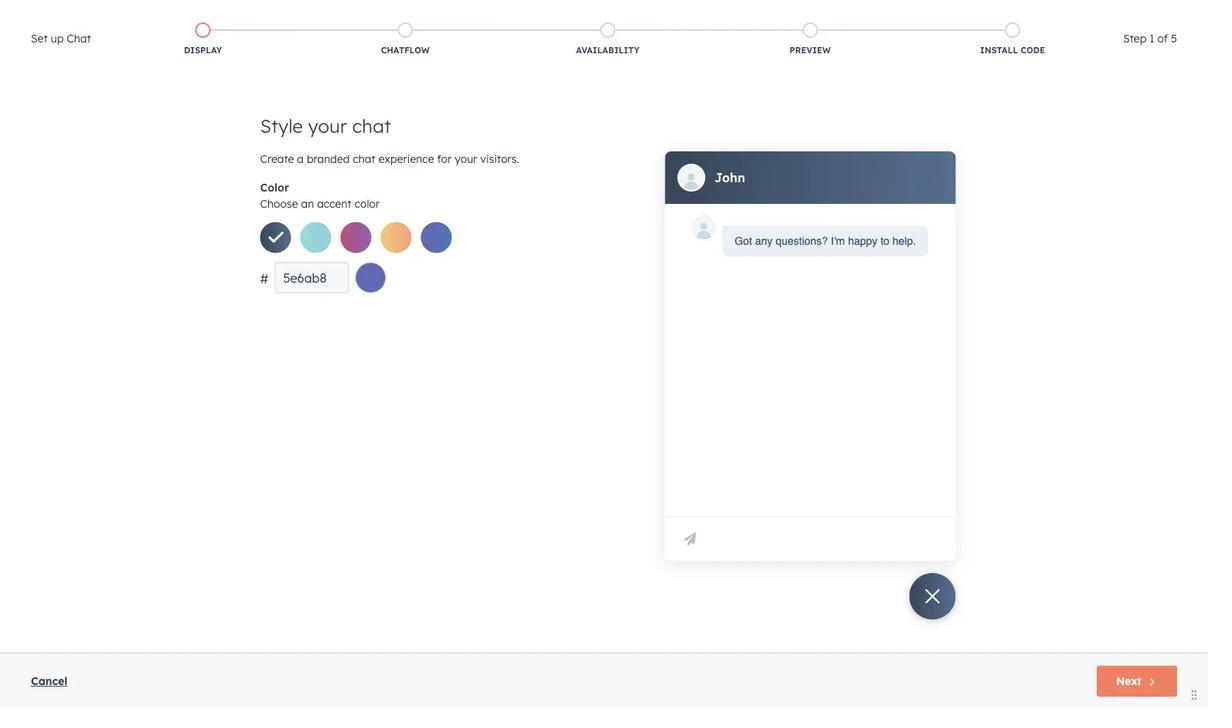 Task type: describe. For each thing, give the bounding box(es) containing it.
install code
[[981, 45, 1046, 56]]

0 vertical spatial your
[[308, 114, 347, 138]]

preview
[[790, 45, 831, 56]]

chatflow list item
[[304, 19, 507, 60]]

chat
[[67, 32, 91, 45]]

agent says: got any questions? i'm happy to help. element
[[735, 232, 917, 251]]

5
[[1172, 32, 1178, 45]]

set
[[31, 32, 48, 45]]

accent
[[317, 197, 352, 210]]

install code list item
[[912, 19, 1115, 60]]

an
[[301, 197, 314, 210]]

search button
[[1169, 32, 1195, 59]]

of
[[1158, 32, 1169, 45]]

i'm
[[831, 235, 846, 247]]

step 1 of 5
[[1124, 32, 1178, 45]]

got any questions? i'm happy to help.
[[735, 235, 917, 247]]

code
[[1021, 45, 1046, 56]]

preview list item
[[709, 19, 912, 60]]

a
[[297, 152, 304, 166]]

choose
[[260, 197, 298, 210]]

happy
[[849, 235, 878, 247]]

got
[[735, 235, 753, 247]]

experience
[[379, 152, 434, 166]]

create a branded chat experience for your visitors.
[[260, 152, 520, 166]]

for
[[437, 152, 452, 166]]

next
[[1117, 675, 1142, 689]]

2 menu item from the left
[[942, 0, 945, 25]]

cancel button
[[31, 673, 68, 691]]

questions?
[[776, 235, 828, 247]]

3 menu item from the left
[[945, 0, 975, 25]]

list containing display
[[102, 19, 1115, 60]]

color
[[260, 181, 289, 195]]



Task type: vqa. For each thing, say whether or not it's contained in the screenshot.
See in the the See the businesses or organizations associated with this record.
no



Task type: locate. For each thing, give the bounding box(es) containing it.
menu
[[860, 0, 1190, 25]]

chat up create a branded chat experience for your visitors.
[[352, 114, 391, 138]]

your up the branded
[[308, 114, 347, 138]]

1 vertical spatial chat
[[353, 152, 376, 166]]

color
[[355, 197, 380, 210]]

cancel
[[31, 675, 68, 689]]

1
[[1150, 32, 1155, 45]]

chatflow
[[381, 45, 430, 56]]

0 horizontal spatial your
[[308, 114, 347, 138]]

your right the 'for'
[[455, 152, 478, 166]]

None text field
[[275, 263, 349, 294]]

search image
[[1176, 40, 1187, 51]]

style your chat
[[260, 114, 391, 138]]

next button
[[1098, 667, 1178, 698]]

display list item
[[102, 19, 304, 60]]

create
[[260, 152, 294, 166]]

visitors.
[[481, 152, 520, 166]]

help.
[[893, 235, 917, 247]]

set up chat heading
[[31, 29, 91, 48]]

set up chat
[[31, 32, 91, 45]]

menu item
[[860, 0, 942, 25], [942, 0, 945, 25], [945, 0, 975, 25], [975, 0, 1010, 25], [1010, 0, 1040, 25]]

Search HubSpot search field
[[991, 32, 1181, 59]]

branded
[[307, 152, 350, 166]]

availability list item
[[507, 19, 709, 60]]

chat
[[352, 114, 391, 138], [353, 152, 376, 166]]

1 menu item from the left
[[860, 0, 942, 25]]

install
[[981, 45, 1019, 56]]

list
[[102, 19, 1115, 60]]

your
[[308, 114, 347, 138], [455, 152, 478, 166]]

availability
[[576, 45, 640, 56]]

0 vertical spatial chat
[[352, 114, 391, 138]]

to
[[881, 235, 890, 247]]

chat right the branded
[[353, 152, 376, 166]]

4 menu item from the left
[[975, 0, 1010, 25]]

5 menu item from the left
[[1010, 0, 1040, 25]]

1 horizontal spatial your
[[455, 152, 478, 166]]

color choose an accent color
[[260, 181, 380, 210]]

john
[[715, 170, 746, 186]]

step
[[1124, 32, 1147, 45]]

up
[[51, 32, 64, 45]]

style
[[260, 114, 303, 138]]

1 vertical spatial your
[[455, 152, 478, 166]]

any
[[756, 235, 773, 247]]

display
[[184, 45, 222, 56]]

#
[[260, 271, 269, 287]]



